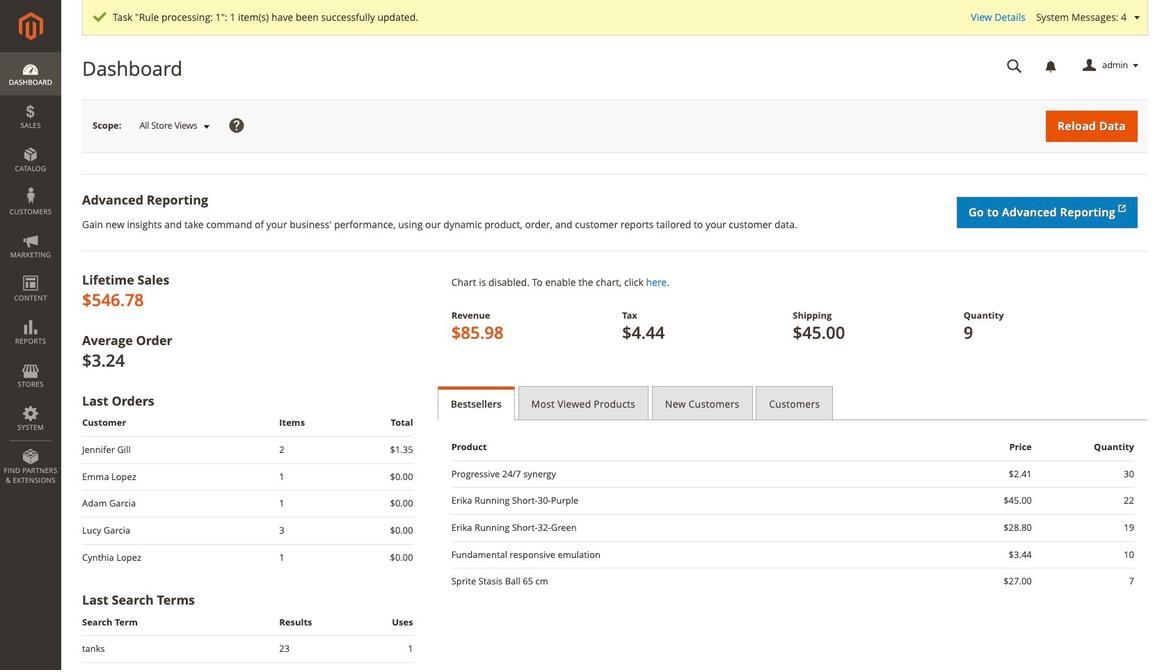 Task type: locate. For each thing, give the bounding box(es) containing it.
menu bar
[[0, 52, 61, 492]]

None text field
[[998, 54, 1032, 78]]

tab list
[[438, 386, 1149, 420]]



Task type: describe. For each thing, give the bounding box(es) containing it.
magento admin panel image
[[18, 12, 43, 40]]



